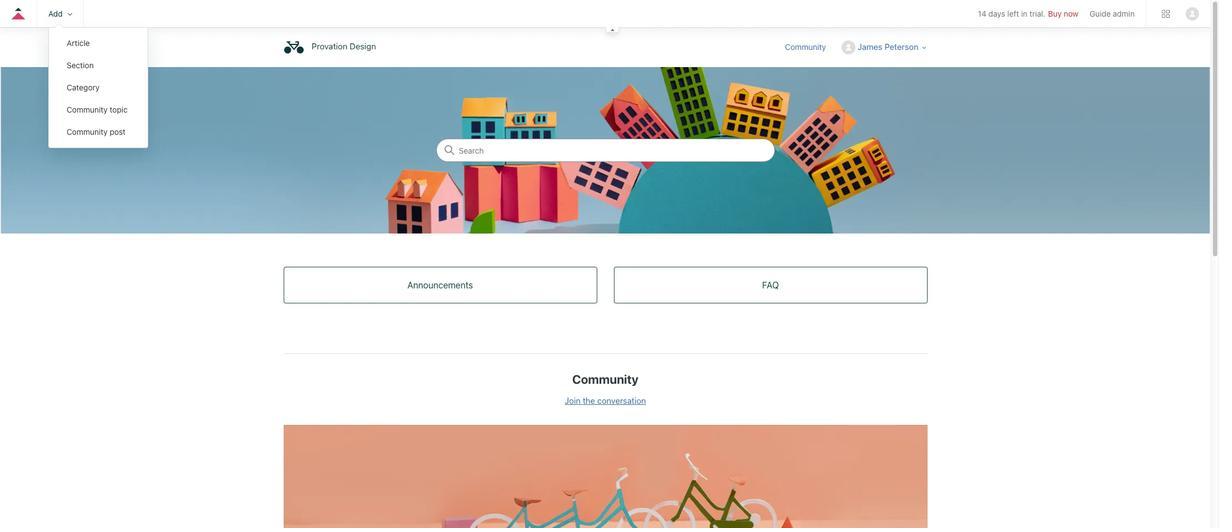 Task type: vqa. For each thing, say whether or not it's contained in the screenshot.
the bottom help
no



Task type: locate. For each thing, give the bounding box(es) containing it.
community inside 'link'
[[67, 127, 108, 137]]

None search field
[[436, 139, 775, 162]]

announcements link
[[284, 268, 597, 303]]

section link
[[49, 54, 148, 77]]

buy now link
[[1048, 9, 1079, 19]]

post
[[110, 127, 126, 137]]

user avatar image
[[1186, 7, 1199, 20]]

topic
[[110, 105, 128, 114]]

james
[[858, 41, 883, 51]]

navigation
[[0, 0, 1211, 148]]

zendesk products image
[[1162, 10, 1170, 17]]

community
[[785, 42, 826, 51], [67, 105, 108, 114], [67, 127, 108, 137], [572, 373, 639, 387]]

peterson
[[885, 41, 919, 51]]

left
[[1008, 9, 1019, 19]]

provation design
[[312, 41, 376, 51]]

article link
[[49, 32, 148, 54]]

community inside "link"
[[785, 42, 826, 51]]

now
[[1064, 9, 1079, 19]]

james peterson button
[[842, 41, 928, 55]]

design
[[350, 41, 376, 51]]

community post link
[[49, 121, 148, 143]]

add button
[[48, 9, 72, 18]]

community for community post
[[67, 127, 108, 137]]

guide
[[1090, 9, 1111, 18]]

join the conversation link
[[565, 396, 646, 406]]

conversation
[[597, 396, 646, 406]]

Search search field
[[437, 139, 774, 162]]

guide admin link
[[1090, 9, 1135, 18]]

faq link
[[614, 268, 927, 303]]

in
[[1021, 9, 1028, 19]]

community topic link
[[49, 99, 148, 121]]

section
[[67, 61, 94, 70]]

guide navigation image
[[610, 29, 614, 31]]



Task type: describe. For each thing, give the bounding box(es) containing it.
days
[[989, 9, 1005, 19]]

14
[[978, 9, 987, 19]]

community link
[[785, 41, 837, 53]]

guide admin
[[1090, 9, 1135, 18]]

add
[[48, 9, 63, 18]]

join the conversation
[[565, 396, 646, 406]]

category link
[[49, 77, 148, 99]]

category
[[67, 83, 100, 92]]

article
[[67, 38, 90, 48]]

faq
[[762, 280, 779, 290]]

provation
[[312, 41, 348, 51]]

provation design help center home page image
[[283, 37, 304, 58]]

community topic
[[67, 105, 128, 114]]

community main content
[[0, 67, 1211, 529]]

james peterson
[[858, 41, 919, 51]]

join
[[565, 396, 581, 406]]

buy
[[1048, 9, 1062, 19]]

community for community "link"
[[785, 42, 826, 51]]

community inside main content
[[572, 373, 639, 387]]

trial.
[[1030, 9, 1046, 19]]

none search field inside community main content
[[436, 139, 775, 162]]

provation design link
[[283, 37, 382, 58]]

admin
[[1113, 9, 1135, 18]]

community post
[[67, 127, 126, 137]]

community for community topic
[[67, 105, 108, 114]]

navigation containing add
[[0, 0, 1211, 148]]

the
[[583, 396, 595, 406]]

announcements
[[408, 280, 473, 290]]

14 days left in trial. buy now
[[978, 9, 1079, 19]]



